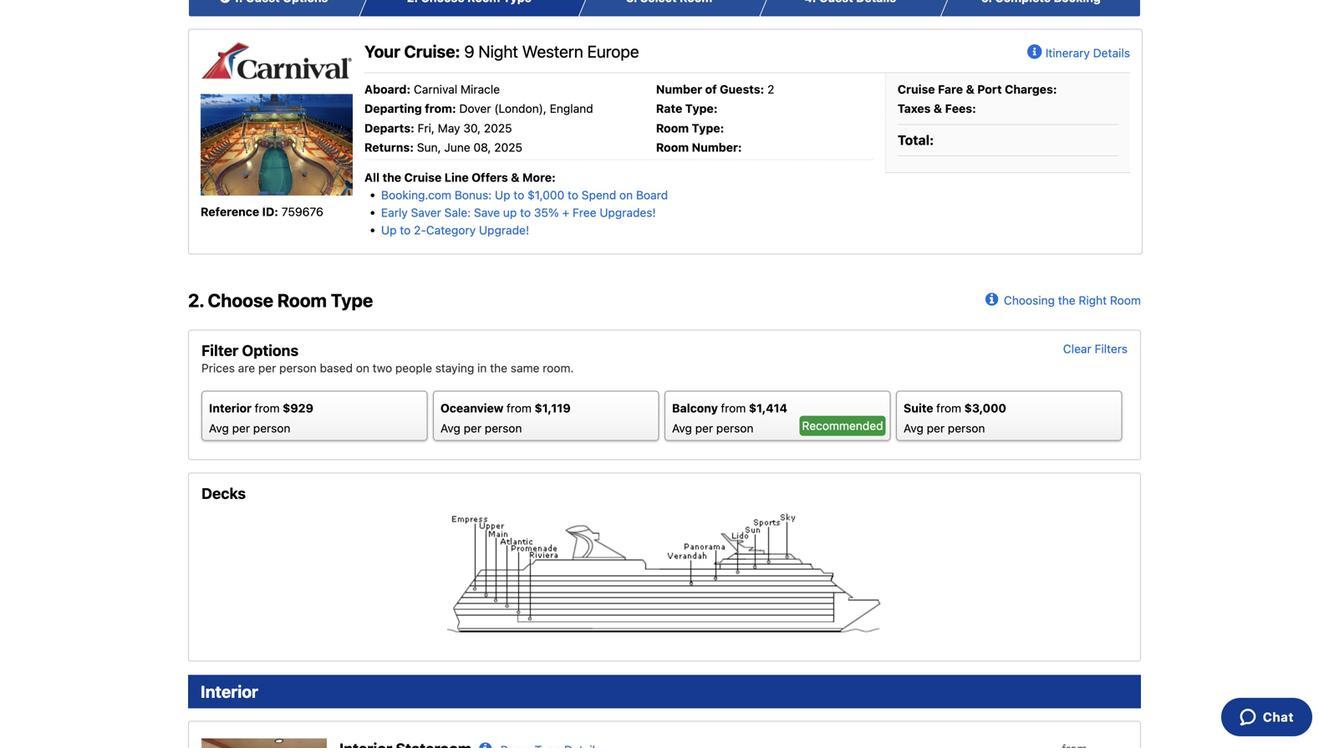 Task type: vqa. For each thing, say whether or not it's contained in the screenshot.
) for Cruise Length ( Any )
no



Task type: describe. For each thing, give the bounding box(es) containing it.
id:
[[262, 205, 278, 219]]

clear
[[1064, 342, 1092, 356]]

booking.com
[[381, 188, 452, 202]]

+
[[562, 206, 570, 220]]

upgrades!
[[600, 206, 656, 220]]

cruise fare & port charges: taxes & fees:
[[898, 82, 1058, 115]]

avg for balcony from $1,414 avg per person
[[672, 422, 692, 435]]

the for right
[[1059, 294, 1076, 307]]

$929
[[283, 401, 314, 415]]

dover
[[460, 102, 491, 115]]

from for balcony
[[721, 401, 746, 415]]

room.
[[543, 361, 574, 375]]

are
[[238, 361, 255, 375]]

decks
[[202, 485, 246, 503]]

0 horizontal spatial up
[[381, 223, 397, 237]]

may
[[438, 121, 460, 135]]

cruise inside all the cruise line offers & more: booking.com bonus: up to $1,000 to spend on board early saver sale: save up to 35% + free upgrades! up to 2-category upgrade!
[[404, 171, 442, 185]]

0 vertical spatial 2025
[[484, 121, 512, 135]]

0 vertical spatial type:
[[686, 102, 718, 115]]

staying
[[436, 361, 474, 375]]

reference
[[201, 205, 259, 219]]

$1,414
[[749, 401, 788, 415]]

your
[[365, 42, 401, 61]]

aboard:
[[365, 82, 411, 96]]

western
[[522, 42, 584, 61]]

0 vertical spatial up
[[495, 188, 511, 202]]

& inside all the cruise line offers & more: booking.com bonus: up to $1,000 to spend on board early saver sale: save up to 35% + free upgrades! up to 2-category upgrade!
[[511, 171, 520, 185]]

2
[[768, 82, 775, 96]]

line
[[445, 171, 469, 185]]

2-
[[414, 223, 426, 237]]

up to 2-category upgrade! link
[[381, 223, 530, 237]]

oceanview from $1,119 avg per person
[[441, 401, 571, 435]]

(london),
[[495, 102, 547, 115]]

per for oceanview from $1,119 avg per person
[[464, 422, 482, 435]]

england
[[550, 102, 594, 115]]

interior stateroom image
[[202, 739, 327, 749]]

1 vertical spatial 2025
[[494, 140, 523, 154]]

total:
[[898, 132, 934, 148]]

suite from $3,000 avg per person
[[904, 401, 1007, 435]]

per for clear             filters prices are per person based on                  two                                                          people                               staying in the         same          room.
[[258, 361, 276, 375]]

$1,119
[[535, 401, 571, 415]]

all
[[365, 171, 380, 185]]

carnival miracle image
[[201, 94, 353, 196]]

saver
[[411, 206, 441, 220]]

choosing the right room link
[[986, 289, 1142, 308]]

carnival cruise line image
[[201, 42, 353, 81]]

itinerary details
[[1046, 46, 1131, 60]]

number:
[[692, 140, 742, 154]]

carnival
[[414, 82, 458, 96]]

aboard: carnival miracle departing from: dover (london), england departs: fri, may 30, 2025 returns: sun, june 08, 2025
[[365, 82, 594, 154]]

night
[[479, 42, 518, 61]]

fri,
[[418, 121, 435, 135]]

to up early saver sale: save up to 35% + free upgrades! link
[[514, 188, 525, 202]]

person for $1,414
[[717, 422, 754, 435]]

2 horizontal spatial &
[[966, 82, 975, 96]]

number of guests: 2 rate type: room type: room number:
[[656, 82, 775, 154]]

$1,000
[[528, 188, 565, 202]]

choosing
[[1004, 294, 1055, 307]]

prices
[[202, 361, 235, 375]]

two
[[373, 361, 392, 375]]

rate
[[656, 102, 683, 115]]

info circle image
[[479, 742, 498, 749]]

30,
[[464, 121, 481, 135]]

suite
[[904, 401, 934, 415]]

europe
[[588, 42, 639, 61]]

spend
[[582, 188, 617, 202]]

sun,
[[417, 140, 441, 154]]

info circle image for itinerary details link
[[1028, 44, 1046, 61]]

35%
[[534, 206, 559, 220]]

08,
[[474, 140, 491, 154]]

from for suite
[[937, 401, 962, 415]]

clear             filters link
[[1064, 342, 1128, 356]]

returns:
[[365, 140, 414, 154]]

per for interior from $929 avg per person
[[232, 422, 250, 435]]

early saver sale: save up to 35% + free upgrades! link
[[381, 206, 656, 220]]

interior for interior from $929 avg per person
[[209, 401, 252, 415]]

charges:
[[1005, 82, 1058, 96]]

per for balcony from $1,414 avg per person
[[696, 422, 713, 435]]

to right "up"
[[520, 206, 531, 220]]

june
[[444, 140, 471, 154]]

free
[[573, 206, 597, 220]]

departs:
[[365, 121, 415, 135]]



Task type: locate. For each thing, give the bounding box(es) containing it.
the left 'right'
[[1059, 294, 1076, 307]]

fees:
[[946, 102, 977, 115]]

per down suite
[[927, 422, 945, 435]]

interior up interior stateroom image
[[201, 682, 258, 702]]

interior down prices at the left of page
[[209, 401, 252, 415]]

category
[[426, 223, 476, 237]]

filter         options
[[202, 342, 299, 360]]

more:
[[523, 171, 556, 185]]

person inside oceanview from $1,119 avg per person
[[485, 422, 522, 435]]

9
[[464, 42, 475, 61]]

2. choose room type
[[188, 289, 373, 311]]

the
[[383, 171, 402, 185], [1059, 294, 1076, 307], [490, 361, 508, 375]]

0 vertical spatial on
[[620, 188, 633, 202]]

interior from $929 avg per person
[[209, 401, 314, 435]]

2.
[[188, 289, 204, 311]]

board
[[636, 188, 668, 202]]

per inside interior from $929 avg per person
[[232, 422, 250, 435]]

avg for interior from $929 avg per person
[[209, 422, 229, 435]]

person inside the suite from $3,000 avg per person
[[948, 422, 986, 435]]

same
[[511, 361, 540, 375]]

3 from from the left
[[721, 401, 746, 415]]

person
[[279, 361, 317, 375], [253, 422, 291, 435], [485, 422, 522, 435], [717, 422, 754, 435], [948, 422, 986, 435]]

room
[[656, 121, 689, 135], [656, 140, 689, 154], [277, 289, 327, 311], [1111, 294, 1142, 307]]

1 horizontal spatial the
[[490, 361, 508, 375]]

from left $1,119
[[507, 401, 532, 415]]

0 horizontal spatial the
[[383, 171, 402, 185]]

from left $929
[[255, 401, 280, 415]]

fare
[[938, 82, 964, 96]]

cruise inside cruise fare & port charges: taxes & fees:
[[898, 82, 936, 96]]

avg down oceanview
[[441, 422, 461, 435]]

balcony
[[672, 401, 718, 415]]

1 vertical spatial on
[[356, 361, 370, 375]]

all the cruise line offers & more: booking.com bonus: up to $1,000 to spend on board early saver sale: save up to 35% + free upgrades! up to 2-category upgrade!
[[365, 171, 668, 237]]

the inside the clear             filters prices are per person based on                  two                                                          people                               staying in the         same          room.
[[490, 361, 508, 375]]

interior inside interior from $929 avg per person
[[209, 401, 252, 415]]

avg inside balcony from $1,414 avg per person
[[672, 422, 692, 435]]

type:
[[686, 102, 718, 115], [692, 121, 725, 135]]

save
[[474, 206, 500, 220]]

person down $3,000
[[948, 422, 986, 435]]

itinerary details link
[[1028, 42, 1131, 65]]

booking.com bonus: up to $1,000 to spend on board link
[[381, 188, 668, 202]]

upgrade!
[[479, 223, 530, 237]]

right
[[1079, 294, 1107, 307]]

balcony from $1,414 avg per person
[[672, 401, 788, 435]]

from inside interior from $929 avg per person
[[255, 401, 280, 415]]

info circle image
[[1028, 44, 1046, 61], [986, 289, 1004, 306]]

guests:
[[720, 82, 765, 96]]

to
[[514, 188, 525, 202], [568, 188, 579, 202], [520, 206, 531, 220], [400, 223, 411, 237]]

choose
[[208, 289, 274, 311]]

person down $1,414
[[717, 422, 754, 435]]

type: down of
[[686, 102, 718, 115]]

up
[[495, 188, 511, 202], [381, 223, 397, 237]]

1 horizontal spatial cruise
[[898, 82, 936, 96]]

avg inside interior from $929 avg per person
[[209, 422, 229, 435]]

2 vertical spatial the
[[490, 361, 508, 375]]

person for $3,000
[[948, 422, 986, 435]]

interior for interior
[[201, 682, 258, 702]]

port
[[978, 82, 1002, 96]]

filters
[[1095, 342, 1128, 356]]

avg down suite
[[904, 422, 924, 435]]

person down options
[[279, 361, 317, 375]]

1 vertical spatial info circle image
[[986, 289, 1004, 306]]

0 vertical spatial &
[[966, 82, 975, 96]]

interior
[[209, 401, 252, 415], [201, 682, 258, 702]]

from left $1,414
[[721, 401, 746, 415]]

recommended
[[802, 419, 884, 433]]

0 horizontal spatial cruise
[[404, 171, 442, 185]]

per down oceanview
[[464, 422, 482, 435]]

taxes
[[898, 102, 931, 115]]

1 horizontal spatial info circle image
[[1028, 44, 1046, 61]]

1 vertical spatial the
[[1059, 294, 1076, 307]]

person down $929
[[253, 422, 291, 435]]

& left fees:
[[934, 102, 943, 115]]

per down balcony
[[696, 422, 713, 435]]

clear             filters prices are per person based on                  two                                                          people                               staying in the         same          room.
[[202, 342, 1128, 375]]

0 vertical spatial info circle image
[[1028, 44, 1046, 61]]

0 horizontal spatial on
[[356, 361, 370, 375]]

2025 up 08,
[[484, 121, 512, 135]]

from for oceanview
[[507, 401, 532, 415]]

from inside oceanview from $1,119 avg per person
[[507, 401, 532, 415]]

& up booking.com bonus: up to $1,000 to spend on board link
[[511, 171, 520, 185]]

per inside the suite from $3,000 avg per person
[[927, 422, 945, 435]]

4 from from the left
[[937, 401, 962, 415]]

on up upgrades!
[[620, 188, 633, 202]]

1 horizontal spatial &
[[934, 102, 943, 115]]

person inside balcony from $1,414 avg per person
[[717, 422, 754, 435]]

to up the +
[[568, 188, 579, 202]]

4 avg from the left
[[904, 422, 924, 435]]

options
[[242, 342, 299, 360]]

2025 right 08,
[[494, 140, 523, 154]]

cruise up booking.com
[[404, 171, 442, 185]]

per down are
[[232, 422, 250, 435]]

2 from from the left
[[507, 401, 532, 415]]

itinerary
[[1046, 46, 1091, 60]]

cruise up the taxes
[[898, 82, 936, 96]]

person inside interior from $929 avg per person
[[253, 422, 291, 435]]

from inside balcony from $1,414 avg per person
[[721, 401, 746, 415]]

2 horizontal spatial the
[[1059, 294, 1076, 307]]

per down options
[[258, 361, 276, 375]]

1 horizontal spatial on
[[620, 188, 633, 202]]

miracle
[[461, 82, 500, 96]]

up up "up"
[[495, 188, 511, 202]]

1 vertical spatial type:
[[692, 121, 725, 135]]

per for suite from $3,000 avg per person
[[927, 422, 945, 435]]

from:
[[425, 102, 456, 115]]

the right all
[[383, 171, 402, 185]]

0 horizontal spatial &
[[511, 171, 520, 185]]

per inside oceanview from $1,119 avg per person
[[464, 422, 482, 435]]

from for interior
[[255, 401, 280, 415]]

avg down balcony
[[672, 422, 692, 435]]

check circle image
[[220, 0, 231, 4]]

early
[[381, 206, 408, 220]]

person for $1,119
[[485, 422, 522, 435]]

0 vertical spatial the
[[383, 171, 402, 185]]

on left two
[[356, 361, 370, 375]]

avg for suite from $3,000 avg per person
[[904, 422, 924, 435]]

the for cruise
[[383, 171, 402, 185]]

the inside all the cruise line offers & more: booking.com bonus: up to $1,000 to spend on board early saver sale: save up to 35% + free upgrades! up to 2-category upgrade!
[[383, 171, 402, 185]]

people
[[396, 361, 432, 375]]

avg inside oceanview from $1,119 avg per person
[[441, 422, 461, 435]]

per
[[258, 361, 276, 375], [232, 422, 250, 435], [464, 422, 482, 435], [696, 422, 713, 435], [927, 422, 945, 435]]

from inside the suite from $3,000 avg per person
[[937, 401, 962, 415]]

based
[[320, 361, 353, 375]]

details
[[1094, 46, 1131, 60]]

filter
[[202, 342, 239, 360]]

info circle image inside choosing the right room link
[[986, 289, 1004, 306]]

$3,000
[[965, 401, 1007, 415]]

number
[[656, 82, 703, 96]]

reference id: 759676
[[201, 205, 324, 219]]

person for prices
[[279, 361, 317, 375]]

on inside all the cruise line offers & more: booking.com bonus: up to $1,000 to spend on board early saver sale: save up to 35% + free upgrades! up to 2-category upgrade!
[[620, 188, 633, 202]]

person for $929
[[253, 422, 291, 435]]

to left 2-
[[400, 223, 411, 237]]

1 horizontal spatial up
[[495, 188, 511, 202]]

info circle image for choosing the right room link
[[986, 289, 1004, 306]]

the right in
[[490, 361, 508, 375]]

type
[[331, 289, 373, 311]]

avg for oceanview from $1,119 avg per person
[[441, 422, 461, 435]]

of
[[706, 82, 717, 96]]

info circle image inside itinerary details link
[[1028, 44, 1046, 61]]

& left port
[[966, 82, 975, 96]]

in
[[478, 361, 487, 375]]

per inside the clear             filters prices are per person based on                  two                                                          people                               staying in the         same          room.
[[258, 361, 276, 375]]

avg
[[209, 422, 229, 435], [441, 422, 461, 435], [672, 422, 692, 435], [904, 422, 924, 435]]

3 avg from the left
[[672, 422, 692, 435]]

cruise:
[[404, 42, 460, 61]]

0 horizontal spatial info circle image
[[986, 289, 1004, 306]]

1 vertical spatial interior
[[201, 682, 258, 702]]

person inside the clear             filters prices are per person based on                  two                                                          people                               staying in the         same          room.
[[279, 361, 317, 375]]

2 vertical spatial &
[[511, 171, 520, 185]]

up
[[503, 206, 517, 220]]

0 vertical spatial interior
[[209, 401, 252, 415]]

offers
[[472, 171, 508, 185]]

on inside the clear             filters prices are per person based on                  two                                                          people                               staying in the         same          room.
[[356, 361, 370, 375]]

avg inside the suite from $3,000 avg per person
[[904, 422, 924, 435]]

1 from from the left
[[255, 401, 280, 415]]

type: up number:
[[692, 121, 725, 135]]

choosing the right room
[[1004, 294, 1142, 307]]

1 vertical spatial up
[[381, 223, 397, 237]]

1 vertical spatial &
[[934, 102, 943, 115]]

from right suite
[[937, 401, 962, 415]]

avg down prices at the left of page
[[209, 422, 229, 435]]

per inside balcony from $1,414 avg per person
[[696, 422, 713, 435]]

1 vertical spatial cruise
[[404, 171, 442, 185]]

2 avg from the left
[[441, 422, 461, 435]]

1 avg from the left
[[209, 422, 229, 435]]

person down oceanview
[[485, 422, 522, 435]]

departing
[[365, 102, 422, 115]]

sale:
[[445, 206, 471, 220]]

0 vertical spatial cruise
[[898, 82, 936, 96]]

your cruise: 9 night western europe
[[365, 42, 639, 61]]

from
[[255, 401, 280, 415], [507, 401, 532, 415], [721, 401, 746, 415], [937, 401, 962, 415]]

up down early
[[381, 223, 397, 237]]

oceanview
[[441, 401, 504, 415]]



